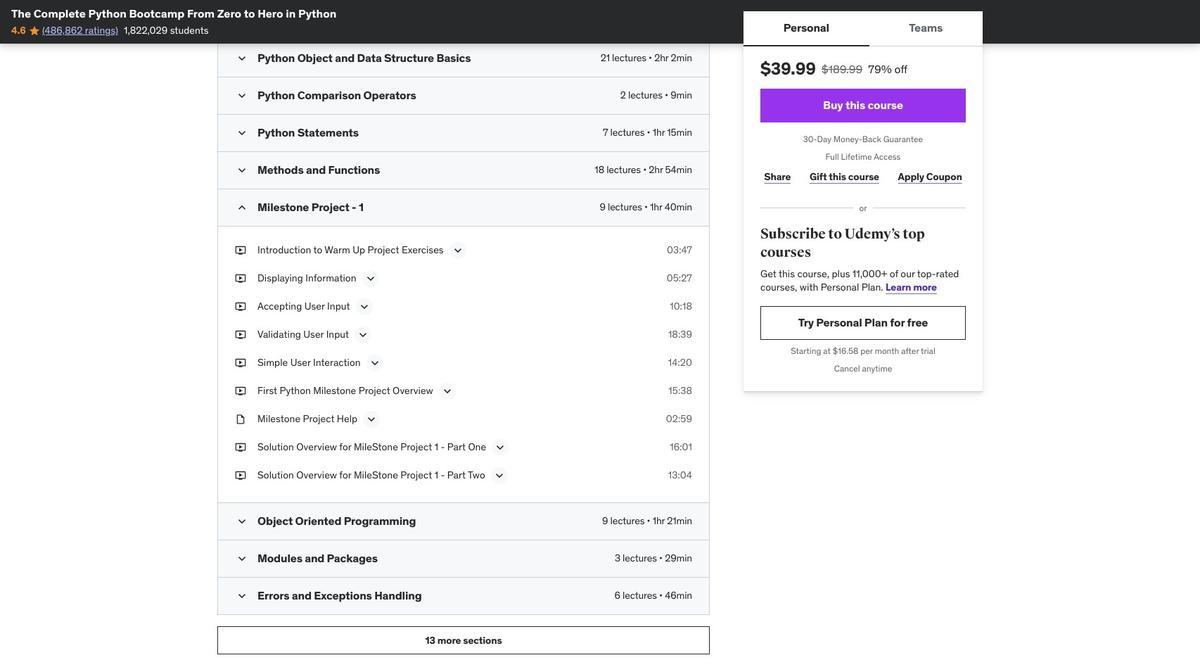 Task type: describe. For each thing, give the bounding box(es) containing it.
xsmall image for solution
[[235, 469, 246, 483]]

bootcamp
[[129, 6, 185, 20]]

packages
[[327, 551, 378, 565]]

personal inside get this course, plus 11,000+ of our top-rated courses, with personal plan.
[[821, 281, 860, 294]]

• for python comparison operators
[[665, 89, 669, 102]]

teams button
[[870, 11, 983, 45]]

buy this course
[[824, 98, 904, 112]]

python up ratings)
[[88, 6, 127, 20]]

apply coupon
[[899, 170, 963, 183]]

help
[[337, 413, 358, 425]]

$39.99
[[761, 58, 816, 80]]

for for 16:01
[[340, 441, 352, 453]]

the
[[11, 6, 31, 20]]

accepting
[[258, 300, 302, 313]]

courses,
[[761, 281, 798, 294]]

personal inside try personal plan for free link
[[817, 316, 863, 330]]

plus
[[832, 267, 851, 280]]

3 lectures • 29min
[[615, 552, 693, 565]]

project down solution overview for milestone project 1 - part one
[[401, 469, 432, 482]]

(486,862
[[42, 24, 83, 37]]

small image for python comparison operators
[[235, 89, 249, 103]]

try personal plan for free link
[[761, 306, 966, 340]]

introduction
[[258, 244, 311, 256]]

methods
[[258, 163, 304, 177]]

lectures for object oriented programming
[[611, 515, 645, 527]]

solution overview for milestone project 1 - part one
[[258, 441, 486, 453]]

05:27
[[667, 272, 693, 285]]

more for 13
[[438, 634, 461, 647]]

warm
[[325, 244, 350, 256]]

1 for one
[[435, 441, 439, 453]]

to for subscribe to udemy's top courses
[[829, 226, 842, 243]]

personal button
[[744, 11, 870, 45]]

starting
[[791, 346, 822, 356]]

python statements
[[258, 125, 359, 140]]

access
[[874, 151, 901, 162]]

this for buy
[[846, 98, 866, 112]]

2 lectures • 9min
[[621, 89, 693, 102]]

milestone for two
[[354, 469, 398, 482]]

7
[[603, 126, 608, 139]]

16:01
[[670, 441, 693, 453]]

show lecture description image for introduction to warm up project exercises
[[451, 244, 465, 258]]

xsmall image for first
[[235, 384, 246, 398]]

11,000+
[[853, 267, 888, 280]]

10:18
[[670, 300, 693, 313]]

xsmall image for simple
[[235, 356, 246, 370]]

solution overview for milestone project 1 - part two
[[258, 469, 486, 482]]

methods and functions
[[258, 163, 380, 177]]

1 vertical spatial milestone
[[313, 384, 356, 397]]

xsmall image for displaying
[[235, 272, 246, 286]]

79%
[[869, 62, 892, 76]]

14:20
[[669, 356, 693, 369]]

one
[[468, 441, 486, 453]]

1hr for python statements
[[653, 126, 665, 139]]

30-
[[804, 134, 818, 144]]

13 more sections button
[[217, 627, 710, 655]]

in
[[286, 6, 296, 20]]

project up 'solution overview for milestone project 1 - part two'
[[401, 441, 432, 453]]

• for modules and packages
[[660, 552, 663, 565]]

lectures for python statements
[[611, 126, 645, 139]]

personal inside personal button
[[784, 21, 830, 35]]

46min
[[665, 589, 693, 602]]

• for methods and functions
[[643, 163, 647, 176]]

show lecture description image for displaying information
[[364, 272, 378, 286]]

xsmall image for milestone
[[235, 413, 246, 426]]

python down the hero
[[258, 51, 295, 65]]

user for accepting
[[305, 300, 325, 313]]

1hr for object oriented programming
[[653, 515, 665, 527]]

xsmall image for introduction
[[235, 244, 246, 257]]

gift
[[810, 170, 827, 183]]

buy this course button
[[761, 89, 966, 122]]

input for accepting user input
[[327, 300, 350, 313]]

python up methods
[[258, 125, 295, 140]]

18:39
[[669, 328, 693, 341]]

• for python object and data structure basics
[[649, 52, 653, 64]]

python right "in"
[[298, 6, 337, 20]]

2hr for methods and functions
[[649, 163, 663, 176]]

small image for object
[[235, 515, 249, 529]]

milestone for one
[[354, 441, 398, 453]]

lifetime
[[842, 151, 872, 162]]

0 vertical spatial object
[[297, 51, 333, 65]]

introduction to warm up project exercises
[[258, 244, 444, 256]]

two
[[468, 469, 486, 482]]

course for buy this course
[[868, 98, 904, 112]]

18
[[595, 163, 605, 176]]

project down methods and functions
[[312, 200, 350, 214]]

small image for modules and packages
[[235, 552, 249, 566]]

programming
[[344, 514, 416, 528]]

9 lectures • 1hr 40min
[[600, 201, 693, 213]]

03:47
[[667, 244, 693, 256]]

small image for errors and exceptions handling
[[235, 589, 249, 603]]

up
[[353, 244, 365, 256]]

errors and exceptions handling
[[258, 589, 422, 603]]

functions
[[328, 163, 380, 177]]

part for one
[[448, 441, 466, 453]]

course for gift this course
[[849, 170, 880, 183]]

0 vertical spatial -
[[352, 200, 357, 214]]

$189.99
[[822, 62, 863, 76]]

show lecture description image for first python milestone project overview
[[440, 384, 455, 399]]

money-
[[834, 134, 863, 144]]

subscribe to udemy's top courses
[[761, 226, 925, 261]]

1 small image from the top
[[235, 14, 249, 28]]

• for python statements
[[647, 126, 651, 139]]

day
[[818, 134, 832, 144]]

milestone project help
[[258, 413, 358, 425]]

more for learn
[[914, 281, 937, 294]]

xsmall image for solution
[[235, 441, 246, 455]]

of
[[890, 267, 899, 280]]

21
[[601, 52, 610, 64]]

lectures for python object and data structure basics
[[612, 52, 647, 64]]

gift this course link
[[806, 163, 884, 191]]

share button
[[761, 163, 795, 191]]

$16.58
[[833, 346, 859, 356]]

learn more
[[886, 281, 937, 294]]

structure
[[384, 51, 434, 65]]

overview for solution overview for milestone project 1 - part one
[[297, 441, 337, 453]]

students
[[170, 24, 209, 37]]

try personal plan for free
[[799, 316, 929, 330]]

information
[[306, 272, 357, 285]]

data
[[357, 51, 382, 65]]

0 vertical spatial 1
[[359, 200, 364, 214]]

02:59
[[666, 413, 693, 425]]

13 more sections
[[425, 634, 502, 647]]

- for solution overview for milestone project 1 - part one
[[441, 441, 445, 453]]

this for gift
[[829, 170, 847, 183]]

modules
[[258, 551, 303, 565]]

user for validating
[[304, 328, 324, 341]]

lectures for milestone project - 1
[[608, 201, 642, 213]]

overview for solution overview for milestone project 1 - part two
[[297, 469, 337, 482]]

0 vertical spatial for
[[891, 316, 905, 330]]

basics
[[437, 51, 471, 65]]

after
[[902, 346, 920, 356]]

40min
[[665, 201, 693, 213]]

21min
[[667, 515, 693, 527]]

with
[[800, 281, 819, 294]]

project down "interaction"
[[359, 384, 390, 397]]



Task type: vqa. For each thing, say whether or not it's contained in the screenshot.


Task type: locate. For each thing, give the bounding box(es) containing it.
1 horizontal spatial object
[[297, 51, 333, 65]]

show lecture description image for solution overview for milestone project 1 - part one
[[494, 441, 508, 455]]

15min
[[667, 126, 693, 139]]

1hr left the 15min
[[653, 126, 665, 139]]

milestone
[[258, 200, 309, 214], [313, 384, 356, 397], [258, 413, 301, 425]]

0 vertical spatial input
[[327, 300, 350, 313]]

operators
[[364, 88, 416, 102]]

lectures down 18 lectures • 2hr 54min
[[608, 201, 642, 213]]

1 horizontal spatial more
[[914, 281, 937, 294]]

to right zero
[[244, 6, 255, 20]]

0 vertical spatial 2hr
[[655, 52, 669, 64]]

3 small image from the top
[[235, 89, 249, 103]]

4 xsmall image from the top
[[235, 469, 246, 483]]

0 vertical spatial course
[[868, 98, 904, 112]]

4 small image from the top
[[235, 126, 249, 140]]

2 small image from the top
[[235, 201, 249, 215]]

guarantee
[[884, 134, 924, 144]]

small image
[[235, 14, 249, 28], [235, 52, 249, 66], [235, 89, 249, 103], [235, 126, 249, 140], [235, 552, 249, 566], [235, 589, 249, 603]]

and for exceptions
[[292, 589, 312, 603]]

6 small image from the top
[[235, 589, 249, 603]]

1 horizontal spatial to
[[314, 244, 323, 256]]

course up back on the right
[[868, 98, 904, 112]]

subscribe
[[761, 226, 826, 243]]

milestone project - 1
[[258, 200, 364, 214]]

2 milestone from the top
[[354, 469, 398, 482]]

6
[[615, 589, 621, 602]]

statements
[[297, 125, 359, 140]]

to left udemy's
[[829, 226, 842, 243]]

15:38
[[669, 384, 693, 397]]

project right up
[[368, 244, 399, 256]]

courses
[[761, 244, 812, 261]]

1hr left the 40min
[[650, 201, 663, 213]]

0 vertical spatial part
[[448, 441, 466, 453]]

1 xsmall image from the top
[[235, 244, 246, 257]]

python up python statements
[[258, 88, 295, 102]]

plan
[[865, 316, 888, 330]]

this inside buy this course button
[[846, 98, 866, 112]]

object
[[297, 51, 333, 65], [258, 514, 293, 528]]

3
[[615, 552, 621, 565]]

this inside get this course, plus 11,000+ of our top-rated courses, with personal plan.
[[779, 267, 795, 280]]

for down solution overview for milestone project 1 - part one
[[340, 469, 352, 482]]

this right buy
[[846, 98, 866, 112]]

• left the 40min
[[645, 201, 648, 213]]

input down information
[[327, 300, 350, 313]]

overview
[[393, 384, 433, 397], [297, 441, 337, 453], [297, 469, 337, 482]]

2 horizontal spatial to
[[829, 226, 842, 243]]

1 vertical spatial milestone
[[354, 469, 398, 482]]

user right the 'simple'
[[290, 356, 311, 369]]

lectures right 6
[[623, 589, 657, 602]]

1 vertical spatial solution
[[258, 469, 294, 482]]

1 vertical spatial for
[[340, 441, 352, 453]]

for for 13:04
[[340, 469, 352, 482]]

exceptions
[[314, 589, 372, 603]]

show lecture description image right one
[[494, 441, 508, 455]]

personal
[[784, 21, 830, 35], [821, 281, 860, 294], [817, 316, 863, 330]]

1 vertical spatial object
[[258, 514, 293, 528]]

2 vertical spatial overview
[[297, 469, 337, 482]]

0 vertical spatial user
[[305, 300, 325, 313]]

object up comparison at left
[[297, 51, 333, 65]]

lectures for python comparison operators
[[629, 89, 663, 102]]

show lecture description image for accepting user input
[[357, 300, 371, 314]]

1hr left 21min
[[653, 515, 665, 527]]

show lecture description image for validating user input
[[356, 328, 370, 342]]

3 xsmall image from the top
[[235, 300, 246, 314]]

teams
[[910, 21, 943, 35]]

displaying information
[[258, 272, 357, 285]]

part left one
[[448, 441, 466, 453]]

13
[[425, 634, 436, 647]]

interaction
[[313, 356, 361, 369]]

7 lectures • 1hr 15min
[[603, 126, 693, 139]]

show lecture description image for solution overview for milestone project 1 - part two
[[493, 469, 507, 483]]

1 left two at the left
[[435, 469, 439, 482]]

small image for python statements
[[235, 126, 249, 140]]

lectures up '3'
[[611, 515, 645, 527]]

small image for python object and data structure basics
[[235, 52, 249, 66]]

2hr left 2min
[[655, 52, 669, 64]]

1hr for milestone project - 1
[[650, 201, 663, 213]]

• for object oriented programming
[[647, 515, 651, 527]]

4 xsmall image from the top
[[235, 356, 246, 370]]

•
[[649, 52, 653, 64], [665, 89, 669, 102], [647, 126, 651, 139], [643, 163, 647, 176], [645, 201, 648, 213], [647, 515, 651, 527], [660, 552, 663, 565], [660, 589, 663, 602]]

lectures for modules and packages
[[623, 552, 657, 565]]

- left one
[[441, 441, 445, 453]]

1 small image from the top
[[235, 163, 249, 178]]

1 xsmall image from the top
[[235, 328, 246, 342]]

1 vertical spatial to
[[829, 226, 842, 243]]

simple user interaction
[[258, 356, 361, 369]]

personal up "$39.99"
[[784, 21, 830, 35]]

0 vertical spatial solution
[[258, 441, 294, 453]]

(486,862 ratings)
[[42, 24, 118, 37]]

xsmall image for validating
[[235, 328, 246, 342]]

errors
[[258, 589, 290, 603]]

milestone down first at left
[[258, 413, 301, 425]]

get
[[761, 267, 777, 280]]

and right methods
[[306, 163, 326, 177]]

2 vertical spatial user
[[290, 356, 311, 369]]

3 xsmall image from the top
[[235, 413, 246, 426]]

starting at $16.58 per month after trial cancel anytime
[[791, 346, 936, 374]]

anytime
[[863, 363, 893, 374]]

free
[[908, 316, 929, 330]]

1 vertical spatial 1
[[435, 441, 439, 453]]

show lecture description image right the help
[[365, 413, 379, 427]]

and right errors
[[292, 589, 312, 603]]

first
[[258, 384, 277, 397]]

0 vertical spatial to
[[244, 6, 255, 20]]

1,822,029 students
[[124, 24, 209, 37]]

3 small image from the top
[[235, 515, 249, 529]]

show lecture description image right "interaction"
[[368, 356, 382, 370]]

off
[[895, 62, 908, 76]]

lectures right '3'
[[623, 552, 657, 565]]

milestone down "interaction"
[[313, 384, 356, 397]]

1 vertical spatial 2hr
[[649, 163, 663, 176]]

• left 2min
[[649, 52, 653, 64]]

more down top- on the top of page
[[914, 281, 937, 294]]

2 vertical spatial milestone
[[258, 413, 301, 425]]

part left two at the left
[[448, 469, 466, 482]]

to left warm
[[314, 244, 323, 256]]

1 vertical spatial personal
[[821, 281, 860, 294]]

this right gift
[[829, 170, 847, 183]]

2 vertical spatial personal
[[817, 316, 863, 330]]

0 horizontal spatial object
[[258, 514, 293, 528]]

9min
[[671, 89, 693, 102]]

0 horizontal spatial to
[[244, 6, 255, 20]]

1 vertical spatial overview
[[297, 441, 337, 453]]

1,822,029
[[124, 24, 168, 37]]

$39.99 $189.99 79% off
[[761, 58, 908, 80]]

get this course, plus 11,000+ of our top-rated courses, with personal plan.
[[761, 267, 960, 294]]

our
[[901, 267, 915, 280]]

21 lectures • 2hr 2min
[[601, 52, 693, 64]]

buy
[[824, 98, 844, 112]]

2hr for python object and data structure basics
[[655, 52, 669, 64]]

share
[[765, 170, 791, 183]]

2 vertical spatial 1hr
[[653, 515, 665, 527]]

top
[[903, 226, 925, 243]]

2 vertical spatial -
[[441, 469, 445, 482]]

learn more link
[[886, 281, 937, 294]]

1 down functions
[[359, 200, 364, 214]]

this up courses,
[[779, 267, 795, 280]]

1 vertical spatial -
[[441, 441, 445, 453]]

personal up $16.58
[[817, 316, 863, 330]]

milestone up 'solution overview for milestone project 1 - part two'
[[354, 441, 398, 453]]

lectures for errors and exceptions handling
[[623, 589, 657, 602]]

2 small image from the top
[[235, 52, 249, 66]]

overview down milestone project help
[[297, 441, 337, 453]]

2 vertical spatial to
[[314, 244, 323, 256]]

apply coupon button
[[895, 163, 966, 191]]

more inside button
[[438, 634, 461, 647]]

user down displaying information
[[305, 300, 325, 313]]

2hr left 54min
[[649, 163, 663, 176]]

2 vertical spatial 1
[[435, 469, 439, 482]]

• left 46min
[[660, 589, 663, 602]]

2 vertical spatial this
[[779, 267, 795, 280]]

project left the help
[[303, 413, 335, 425]]

and right modules
[[305, 551, 325, 565]]

user up simple user interaction
[[304, 328, 324, 341]]

6 lectures • 46min
[[615, 589, 693, 602]]

milestone down methods
[[258, 200, 309, 214]]

milestone for milestone project help
[[258, 413, 301, 425]]

to
[[244, 6, 255, 20], [829, 226, 842, 243], [314, 244, 323, 256]]

- down functions
[[352, 200, 357, 214]]

0 vertical spatial milestone
[[258, 200, 309, 214]]

• left the 15min
[[647, 126, 651, 139]]

• for milestone project - 1
[[645, 201, 648, 213]]

first python milestone project overview
[[258, 384, 433, 397]]

show lecture description image for milestone project help
[[365, 413, 379, 427]]

overview up solution overview for milestone project 1 - part one
[[393, 384, 433, 397]]

cancel
[[835, 363, 861, 374]]

part for two
[[448, 469, 466, 482]]

4.6
[[11, 24, 26, 37]]

solution for solution overview for milestone project 1 - part two
[[258, 469, 294, 482]]

and for functions
[[306, 163, 326, 177]]

month
[[875, 346, 900, 356]]

python comparison operators
[[258, 88, 416, 102]]

tab list containing personal
[[744, 11, 983, 46]]

python right first at left
[[280, 384, 311, 397]]

ratings)
[[85, 24, 118, 37]]

overview up oriented
[[297, 469, 337, 482]]

object up modules
[[258, 514, 293, 528]]

1 vertical spatial this
[[829, 170, 847, 183]]

milestone down solution overview for milestone project 1 - part one
[[354, 469, 398, 482]]

9
[[600, 201, 606, 213], [603, 515, 608, 527]]

0 vertical spatial 9
[[600, 201, 606, 213]]

• left 29min
[[660, 552, 663, 565]]

• left 54min
[[643, 163, 647, 176]]

validating user input
[[258, 328, 349, 341]]

lectures right 2
[[629, 89, 663, 102]]

1 vertical spatial more
[[438, 634, 461, 647]]

0 vertical spatial overview
[[393, 384, 433, 397]]

1 milestone from the top
[[354, 441, 398, 453]]

user for simple
[[290, 356, 311, 369]]

course down lifetime
[[849, 170, 880, 183]]

1 part from the top
[[448, 441, 466, 453]]

group
[[218, 0, 710, 2]]

0 vertical spatial small image
[[235, 163, 249, 178]]

modules and packages
[[258, 551, 378, 565]]

course,
[[798, 267, 830, 280]]

handling
[[375, 589, 422, 603]]

user
[[305, 300, 325, 313], [304, 328, 324, 341], [290, 356, 311, 369]]

2 vertical spatial small image
[[235, 515, 249, 529]]

tab list
[[744, 11, 983, 46]]

0 vertical spatial this
[[846, 98, 866, 112]]

rated
[[937, 267, 960, 280]]

small image for milestone
[[235, 201, 249, 215]]

9 for object oriented programming
[[603, 515, 608, 527]]

1 vertical spatial small image
[[235, 201, 249, 215]]

accepting user input
[[258, 300, 350, 313]]

input for validating user input
[[326, 328, 349, 341]]

from
[[187, 6, 215, 20]]

2 part from the top
[[448, 469, 466, 482]]

this inside gift this course link
[[829, 170, 847, 183]]

• left 21min
[[647, 515, 651, 527]]

show lecture description image up "interaction"
[[356, 328, 370, 342]]

0 vertical spatial personal
[[784, 21, 830, 35]]

- for solution overview for milestone project 1 - part two
[[441, 469, 445, 482]]

lectures right 21
[[612, 52, 647, 64]]

milestone for milestone project - 1
[[258, 200, 309, 214]]

1 vertical spatial input
[[326, 328, 349, 341]]

2 xsmall image from the top
[[235, 384, 246, 398]]

0 horizontal spatial more
[[438, 634, 461, 647]]

• left 9min
[[665, 89, 669, 102]]

show lecture description image
[[356, 328, 370, 342], [368, 356, 382, 370], [365, 413, 379, 427], [494, 441, 508, 455]]

xsmall image
[[235, 328, 246, 342], [235, 384, 246, 398], [235, 413, 246, 426], [235, 469, 246, 483]]

5 small image from the top
[[235, 552, 249, 566]]

9 for milestone project - 1
[[600, 201, 606, 213]]

and left data
[[335, 51, 355, 65]]

for down the help
[[340, 441, 352, 453]]

input
[[327, 300, 350, 313], [326, 328, 349, 341]]

1 vertical spatial 1hr
[[650, 201, 663, 213]]

hero
[[258, 6, 283, 20]]

1 vertical spatial course
[[849, 170, 880, 183]]

lectures right 7 on the right top of page
[[611, 126, 645, 139]]

for left free
[[891, 316, 905, 330]]

small image
[[235, 163, 249, 178], [235, 201, 249, 215], [235, 515, 249, 529]]

personal down plus
[[821, 281, 860, 294]]

and for packages
[[305, 551, 325, 565]]

lectures right 18
[[607, 163, 641, 176]]

learn
[[886, 281, 912, 294]]

to for introduction to warm up project exercises
[[314, 244, 323, 256]]

1hr
[[653, 126, 665, 139], [650, 201, 663, 213], [653, 515, 665, 527]]

more right 13
[[438, 634, 461, 647]]

1 for two
[[435, 469, 439, 482]]

course inside button
[[868, 98, 904, 112]]

show lecture description image for simple user interaction
[[368, 356, 382, 370]]

xsmall image
[[235, 244, 246, 257], [235, 272, 246, 286], [235, 300, 246, 314], [235, 356, 246, 370], [235, 441, 246, 455]]

lectures for methods and functions
[[607, 163, 641, 176]]

0 vertical spatial more
[[914, 281, 937, 294]]

plan.
[[862, 281, 884, 294]]

solution
[[258, 441, 294, 453], [258, 469, 294, 482]]

this for get
[[779, 267, 795, 280]]

show lecture description image
[[451, 244, 465, 258], [364, 272, 378, 286], [357, 300, 371, 314], [440, 384, 455, 399], [493, 469, 507, 483]]

13:04
[[669, 469, 693, 482]]

1 left one
[[435, 441, 439, 453]]

2 xsmall image from the top
[[235, 272, 246, 286]]

• for errors and exceptions handling
[[660, 589, 663, 602]]

2 vertical spatial for
[[340, 469, 352, 482]]

0 vertical spatial 1hr
[[653, 126, 665, 139]]

to inside subscribe to udemy's top courses
[[829, 226, 842, 243]]

displaying
[[258, 272, 303, 285]]

54min
[[666, 163, 693, 176]]

milestone
[[354, 441, 398, 453], [354, 469, 398, 482]]

- left two at the left
[[441, 469, 445, 482]]

solution for solution overview for milestone project 1 - part one
[[258, 441, 294, 453]]

python object and data structure basics
[[258, 51, 471, 65]]

1 solution from the top
[[258, 441, 294, 453]]

0 vertical spatial milestone
[[354, 441, 398, 453]]

xsmall image for accepting
[[235, 300, 246, 314]]

5 xsmall image from the top
[[235, 441, 246, 455]]

small image for methods
[[235, 163, 249, 178]]

input up "interaction"
[[326, 328, 349, 341]]

comparison
[[297, 88, 361, 102]]

1 vertical spatial 9
[[603, 515, 608, 527]]

1 vertical spatial part
[[448, 469, 466, 482]]

1 vertical spatial user
[[304, 328, 324, 341]]

apply
[[899, 170, 925, 183]]

2 solution from the top
[[258, 469, 294, 482]]



